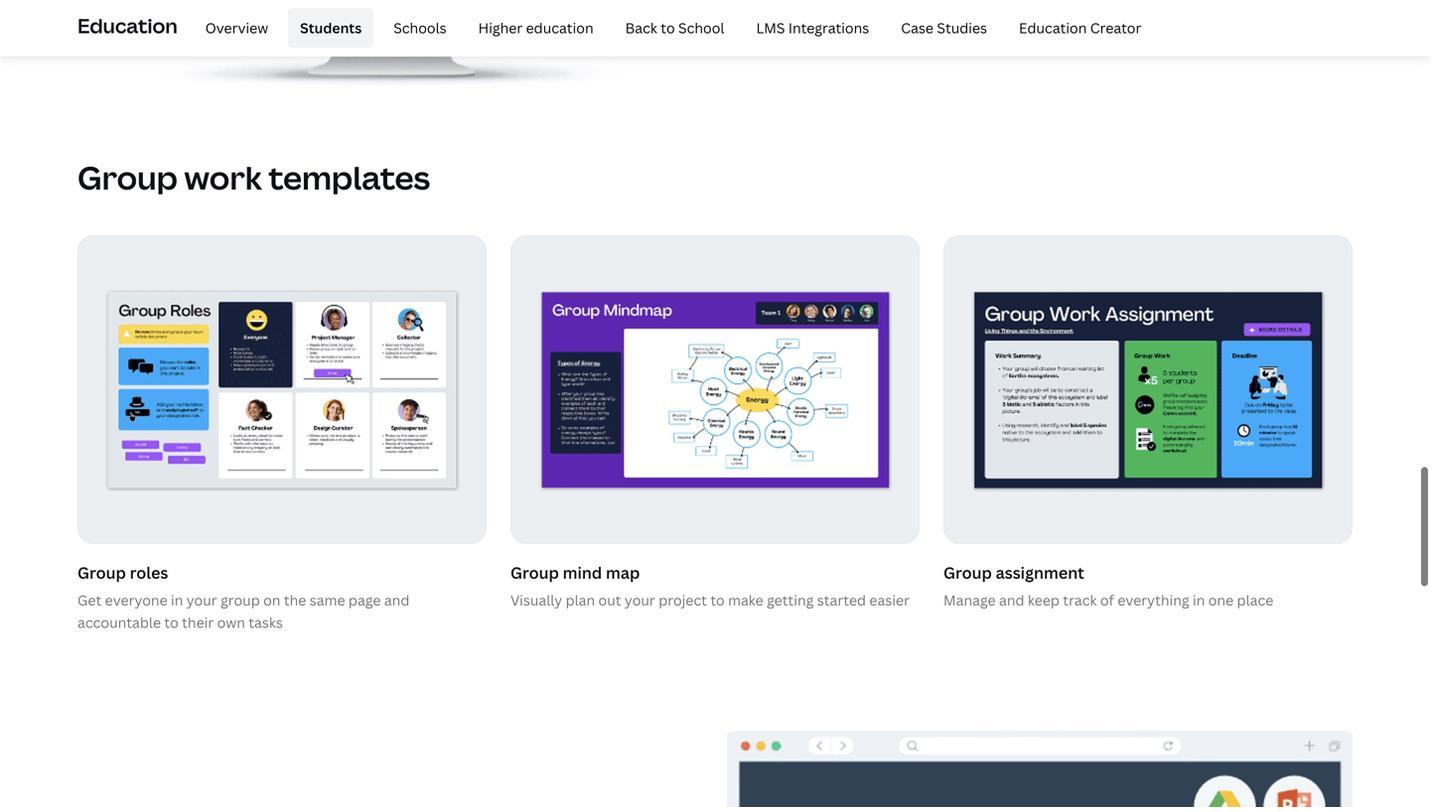 Task type: describe. For each thing, give the bounding box(es) containing it.
tasks
[[249, 613, 283, 632]]

plan
[[566, 591, 595, 610]]

group roles
[[77, 562, 168, 583]]

everything
[[1118, 591, 1189, 610]]

education for education
[[77, 12, 177, 39]]

case studies link
[[889, 8, 999, 48]]

track
[[1063, 591, 1097, 610]]

manage
[[943, 591, 996, 610]]

everyone
[[105, 591, 167, 610]]

your for group roles
[[186, 591, 217, 610]]

getting
[[767, 591, 814, 610]]

higher education
[[478, 18, 593, 37]]

group for group roles
[[77, 562, 126, 583]]

visually plan out your project to make getting started easier
[[510, 591, 910, 610]]

students link
[[288, 8, 374, 48]]

lms integrations
[[756, 18, 869, 37]]

get
[[77, 591, 102, 610]]

education creator
[[1019, 18, 1141, 37]]

lms integrations link
[[744, 8, 881, 48]]

visually
[[510, 591, 562, 610]]

education for education creator
[[1019, 18, 1087, 37]]

easier
[[869, 591, 910, 610]]

1 vertical spatial to
[[710, 591, 725, 610]]

on
[[263, 591, 281, 610]]

place
[[1237, 591, 1273, 610]]

manage and keep track of everything in one place
[[943, 591, 1273, 610]]

get everyone in your group on the same page and accountable to their own tasks
[[77, 591, 410, 632]]

education creator link
[[1007, 8, 1153, 48]]

group work assignment template image
[[944, 236, 1352, 543]]

templates
[[268, 156, 430, 199]]

of
[[1100, 591, 1114, 610]]

overview
[[205, 18, 268, 37]]

one
[[1208, 591, 1234, 610]]

case
[[901, 18, 934, 37]]

work
[[184, 156, 262, 199]]

in inside get everyone in your group on the same page and accountable to their own tasks
[[171, 591, 183, 610]]

the
[[284, 591, 306, 610]]

higher
[[478, 18, 523, 37]]

2 in from the left
[[1193, 591, 1205, 610]]

group for group assignment
[[943, 562, 992, 583]]

students
[[300, 18, 362, 37]]

to inside 'link'
[[661, 18, 675, 37]]

group mindmap template image
[[511, 236, 919, 543]]

higher education link
[[466, 8, 605, 48]]

their
[[182, 613, 214, 632]]

back to school link
[[613, 8, 736, 48]]



Task type: locate. For each thing, give the bounding box(es) containing it.
0 horizontal spatial and
[[384, 591, 410, 610]]

0 horizontal spatial to
[[164, 613, 179, 632]]

same
[[310, 591, 345, 610]]

menu bar containing overview
[[185, 8, 1153, 48]]

to left 'make' on the bottom right
[[710, 591, 725, 610]]

own
[[217, 613, 245, 632]]

1 your from the left
[[186, 591, 217, 610]]

group work templates
[[77, 156, 430, 199]]

0 vertical spatial to
[[661, 18, 675, 37]]

group roles template image
[[78, 236, 486, 543]]

1 horizontal spatial and
[[999, 591, 1024, 610]]

out
[[598, 591, 621, 610]]

2 and from the left
[[999, 591, 1024, 610]]

lms
[[756, 18, 785, 37]]

make
[[728, 591, 763, 610]]

to left their
[[164, 613, 179, 632]]

roles
[[130, 562, 168, 583]]

education
[[526, 18, 593, 37]]

group for group work templates
[[77, 156, 178, 199]]

case studies
[[901, 18, 987, 37]]

group up visually
[[510, 562, 559, 583]]

your for group mind map
[[625, 591, 655, 610]]

schools link
[[382, 8, 458, 48]]

and inside get everyone in your group on the same page and accountable to their own tasks
[[384, 591, 410, 610]]

assignment
[[996, 562, 1084, 583]]

and
[[384, 591, 410, 610], [999, 591, 1024, 610]]

2 horizontal spatial to
[[710, 591, 725, 610]]

group mind map
[[510, 562, 640, 583]]

page
[[348, 591, 381, 610]]

group
[[77, 156, 178, 199], [77, 562, 126, 583], [510, 562, 559, 583], [943, 562, 992, 583]]

and down group assignment
[[999, 591, 1024, 610]]

2 your from the left
[[625, 591, 655, 610]]

in left one
[[1193, 591, 1205, 610]]

project
[[659, 591, 707, 610]]

back
[[625, 18, 657, 37]]

creator
[[1090, 18, 1141, 37]]

integrations
[[788, 18, 869, 37]]

in up their
[[171, 591, 183, 610]]

group assignment
[[943, 562, 1084, 583]]

started
[[817, 591, 866, 610]]

1 horizontal spatial your
[[625, 591, 655, 610]]

0 horizontal spatial your
[[186, 591, 217, 610]]

menu bar
[[185, 8, 1153, 48]]

2 vertical spatial to
[[164, 613, 179, 632]]

to inside get everyone in your group on the same page and accountable to their own tasks
[[164, 613, 179, 632]]

schools
[[393, 18, 446, 37]]

in
[[171, 591, 183, 610], [1193, 591, 1205, 610]]

school
[[678, 18, 724, 37]]

back to school
[[625, 18, 724, 37]]

studies
[[937, 18, 987, 37]]

1 horizontal spatial in
[[1193, 591, 1205, 610]]

group left work
[[77, 156, 178, 199]]

education
[[77, 12, 177, 39], [1019, 18, 1087, 37]]

your inside get everyone in your group on the same page and accountable to their own tasks
[[186, 591, 217, 610]]

group for group mind map
[[510, 562, 559, 583]]

and right page
[[384, 591, 410, 610]]

map
[[606, 562, 640, 583]]

your right out
[[625, 591, 655, 610]]

0 horizontal spatial education
[[77, 12, 177, 39]]

accountable
[[77, 613, 161, 632]]

your up their
[[186, 591, 217, 610]]

education inside menu bar
[[1019, 18, 1087, 37]]

group up get
[[77, 562, 126, 583]]

1 in from the left
[[171, 591, 183, 610]]

0 horizontal spatial in
[[171, 591, 183, 610]]

mind
[[563, 562, 602, 583]]

1 horizontal spatial to
[[661, 18, 675, 37]]

your
[[186, 591, 217, 610], [625, 591, 655, 610]]

to
[[661, 18, 675, 37], [710, 591, 725, 610], [164, 613, 179, 632]]

group up the manage
[[943, 562, 992, 583]]

to right back
[[661, 18, 675, 37]]

group
[[221, 591, 260, 610]]

1 horizontal spatial education
[[1019, 18, 1087, 37]]

1 and from the left
[[384, 591, 410, 610]]

keep
[[1028, 591, 1060, 610]]

overview link
[[193, 8, 280, 48]]



Task type: vqa. For each thing, say whether or not it's contained in the screenshot.
'Bottom'
no



